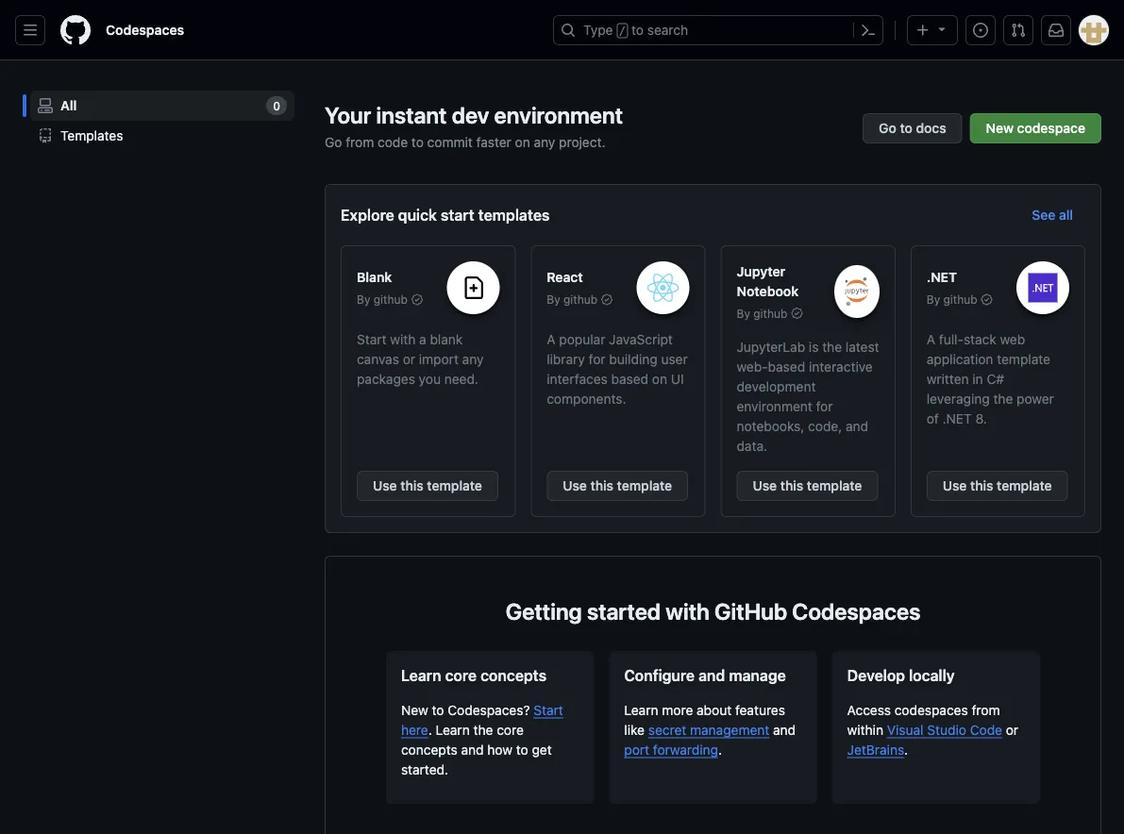 Task type: describe. For each thing, give the bounding box(es) containing it.
library
[[547, 351, 585, 367]]

and up about
[[699, 667, 726, 685]]

jupyter notebook link
[[737, 264, 799, 299]]

command palette image
[[861, 23, 877, 38]]

and inside 'jupyterlab is the latest web-based interactive development environment for notebooks, code, and data.'
[[846, 418, 869, 434]]

or inside start with a blank canvas or import any packages you need.
[[403, 351, 416, 367]]

on inside a popular javascript library for building user interfaces based on ui components.
[[653, 371, 668, 387]]

to down learn core concepts
[[432, 703, 444, 718]]

visual studio code link
[[888, 723, 1003, 738]]

jupyter notebook image
[[845, 277, 870, 306]]

web-
[[737, 359, 769, 375]]

1 horizontal spatial codespaces
[[793, 599, 921, 625]]

in
[[973, 371, 984, 387]]

configure
[[625, 667, 695, 685]]

project.
[[559, 134, 606, 150]]

here
[[401, 723, 429, 738]]

github for blank
[[374, 293, 408, 307]]

git pull request image
[[1012, 23, 1027, 38]]

components.
[[547, 391, 627, 407]]

port
[[625, 742, 650, 758]]

template inside a full-stack web application template written in c# leveraging the power of .net 8.
[[998, 351, 1051, 367]]

user
[[662, 351, 688, 367]]

data.
[[737, 438, 768, 454]]

learn inside . learn the core concepts and how to get started.
[[436, 723, 470, 738]]

new codespace
[[987, 120, 1086, 136]]

jupyter notebook
[[737, 264, 799, 299]]

to right /
[[632, 22, 644, 38]]

develop
[[848, 667, 906, 685]]

started.
[[401, 762, 449, 778]]

stack
[[964, 332, 997, 347]]

use for start with a blank canvas or import any packages you need.
[[373, 478, 397, 494]]

based inside 'jupyterlab is the latest web-based interactive development environment for notebooks, code, and data.'
[[769, 359, 806, 375]]

file added image
[[462, 277, 485, 299]]

within
[[848, 723, 884, 738]]

notebooks,
[[737, 418, 805, 434]]

management
[[691, 723, 770, 738]]

start with a blank canvas or import any packages you need.
[[357, 332, 484, 387]]

visual
[[888, 723, 924, 738]]

building
[[610, 351, 658, 367]]

locally
[[910, 667, 956, 685]]

repo template image
[[38, 128, 53, 144]]

popular
[[559, 332, 606, 347]]

is
[[809, 339, 819, 355]]

canvas
[[357, 351, 399, 367]]

blank link
[[357, 270, 392, 285]]

written
[[927, 371, 970, 387]]

github
[[715, 599, 788, 625]]

templates
[[479, 206, 550, 224]]

the for jupyterlab is the latest web-based interactive development environment for notebooks, code, and data.
[[823, 339, 843, 355]]

instant
[[376, 102, 447, 128]]

port forwarding link
[[625, 742, 719, 758]]

about
[[697, 703, 732, 718]]

on inside your instant dev environment go from code to commit faster on any project.
[[515, 134, 531, 150]]

start here link
[[401, 703, 564, 738]]

template for a full-stack web application template written in c# leveraging the power of .net 8.
[[998, 478, 1053, 494]]

environment inside 'jupyterlab is the latest web-based interactive development environment for notebooks, code, and data.'
[[737, 399, 813, 414]]

see all link
[[1021, 200, 1086, 230]]

go to docs link
[[863, 113, 963, 144]]

a for a popular javascript library for building user interfaces based on ui components.
[[547, 332, 556, 347]]

a
[[420, 332, 427, 347]]

use for a popular javascript library for building user interfaces based on ui components.
[[563, 478, 587, 494]]

new codespace link
[[971, 113, 1102, 144]]

get
[[532, 742, 552, 758]]

codespaces
[[895, 703, 969, 718]]

configure and manage
[[625, 667, 787, 685]]

the for . learn the core concepts and how to get started.
[[474, 723, 493, 738]]

learn more about features like
[[625, 703, 786, 738]]

jetbrains
[[848, 742, 905, 758]]

any inside your instant dev environment go from code to commit faster on any project.
[[534, 134, 556, 150]]

core inside . learn the core concepts and how to get started.
[[497, 723, 524, 738]]

a full-stack web application template written in c# leveraging the power of .net 8.
[[927, 332, 1055, 426]]

type / to search
[[584, 22, 689, 38]]

new for new codespace
[[987, 120, 1014, 136]]

template for a popular javascript library for building user interfaces based on ui components.
[[617, 478, 673, 494]]

search
[[648, 22, 689, 38]]

from inside your instant dev environment go from code to commit faster on any project.
[[346, 134, 374, 150]]

of
[[927, 411, 940, 426]]

use this template for notebooks,
[[753, 478, 863, 494]]

you
[[419, 371, 441, 387]]

react link
[[547, 270, 584, 285]]

access
[[848, 703, 892, 718]]

codespaces?
[[448, 703, 530, 718]]

.net inside a full-stack web application template written in c# leveraging the power of .net 8.
[[943, 411, 973, 426]]

jupyterlab
[[737, 339, 806, 355]]

codespaces link
[[98, 15, 192, 45]]

power
[[1017, 391, 1055, 407]]

react image
[[648, 274, 679, 302]]

concepts inside . learn the core concepts and how to get started.
[[401, 742, 458, 758]]

blank
[[357, 270, 392, 285]]

issue opened image
[[974, 23, 989, 38]]

this for a popular javascript library for building user interfaces based on ui components.
[[591, 478, 614, 494]]

by github for jupyter notebook
[[737, 307, 788, 320]]

notifications image
[[1049, 23, 1065, 38]]

codespace
[[1018, 120, 1086, 136]]

go to docs
[[880, 120, 947, 136]]

github for jupyter notebook
[[754, 307, 788, 320]]

interactive
[[809, 359, 874, 375]]

by for .net
[[927, 293, 941, 307]]

javascript
[[609, 332, 673, 347]]

1 vertical spatial with
[[666, 599, 710, 625]]

by for blank
[[357, 293, 371, 307]]

secret management and port forwarding .
[[625, 723, 796, 758]]

.net link
[[927, 270, 958, 285]]

any inside start with a blank canvas or import any packages you need.
[[463, 351, 484, 367]]

use for a full-stack web application template written in c# leveraging the power of .net 8.
[[943, 478, 968, 494]]

this for jupyterlab is the latest web-based interactive development environment for notebooks, code, and data.
[[781, 478, 804, 494]]

go inside go to docs link
[[880, 120, 897, 136]]

develop locally
[[848, 667, 956, 685]]

start
[[441, 206, 475, 224]]

for inside a popular javascript library for building user interfaces based on ui components.
[[589, 351, 606, 367]]

use this template button for need.
[[357, 471, 499, 502]]

see
[[1033, 207, 1056, 223]]

from inside access codespaces from within
[[972, 703, 1001, 718]]

and inside secret management and port forwarding .
[[774, 723, 796, 738]]



Task type: vqa. For each thing, say whether or not it's contained in the screenshot.
the Start corresponding to Start with a blank canvas or import any packages you need.
yes



Task type: locate. For each thing, give the bounding box(es) containing it.
on left ui
[[653, 371, 668, 387]]

the inside . learn the core concepts and how to get started.
[[474, 723, 493, 738]]

1 vertical spatial start
[[534, 703, 564, 718]]

environment up project.
[[494, 102, 623, 128]]

c#
[[988, 371, 1005, 387]]

1 vertical spatial new
[[401, 703, 429, 718]]

start inside start here
[[534, 703, 564, 718]]

and right code,
[[846, 418, 869, 434]]

0 vertical spatial on
[[515, 134, 531, 150]]

1 vertical spatial environment
[[737, 399, 813, 414]]

by github down the blank link
[[357, 293, 408, 307]]

studio
[[928, 723, 967, 738]]

1 horizontal spatial .
[[719, 742, 723, 758]]

0 vertical spatial or
[[403, 351, 416, 367]]

0 horizontal spatial start
[[357, 332, 387, 347]]

verified image up stack in the top of the page
[[982, 294, 993, 306]]

codespaces up develop
[[793, 599, 921, 625]]

by for react
[[547, 293, 561, 307]]

0 horizontal spatial any
[[463, 351, 484, 367]]

explore
[[341, 206, 395, 224]]

learn inside learn more about features like
[[625, 703, 659, 718]]

start inside start with a blank canvas or import any packages you need.
[[357, 332, 387, 347]]

any left project.
[[534, 134, 556, 150]]

2 this from the left
[[591, 478, 614, 494]]

use this template
[[373, 478, 483, 494], [563, 478, 673, 494], [753, 478, 863, 494], [943, 478, 1053, 494]]

a inside a full-stack web application template written in c# leveraging the power of .net 8.
[[927, 332, 936, 347]]

start up get
[[534, 703, 564, 718]]

start here
[[401, 703, 564, 738]]

by github down .net link
[[927, 293, 978, 307]]

learn up here
[[401, 667, 442, 685]]

1 vertical spatial .net
[[943, 411, 973, 426]]

use this template for ui
[[563, 478, 673, 494]]

how
[[488, 742, 513, 758]]

0 horizontal spatial the
[[474, 723, 493, 738]]

by down blank
[[357, 293, 371, 307]]

go left docs
[[880, 120, 897, 136]]

github for react
[[564, 293, 598, 307]]

the down codespaces? on the left bottom
[[474, 723, 493, 738]]

new
[[987, 120, 1014, 136], [401, 703, 429, 718]]

1 this from the left
[[401, 478, 424, 494]]

application
[[927, 351, 994, 367]]

learn core concepts
[[401, 667, 547, 685]]

0 vertical spatial from
[[346, 134, 374, 150]]

. inside secret management and port forwarding .
[[719, 742, 723, 758]]

2 horizontal spatial .
[[905, 742, 909, 758]]

and inside . learn the core concepts and how to get started.
[[461, 742, 484, 758]]

with inside start with a blank canvas or import any packages you need.
[[390, 332, 416, 347]]

. learn the core concepts and how to get started.
[[401, 723, 552, 778]]

0 vertical spatial verified image
[[982, 294, 993, 306]]

2 use from the left
[[563, 478, 587, 494]]

0 horizontal spatial concepts
[[401, 742, 458, 758]]

by github for react
[[547, 293, 598, 307]]

3 use this template button from the left
[[737, 471, 879, 502]]

verified image up popular
[[602, 294, 613, 306]]

1 horizontal spatial on
[[653, 371, 668, 387]]

to inside . learn the core concepts and how to get started.
[[516, 742, 529, 758]]

new to codespaces?
[[401, 703, 534, 718]]

4 this from the left
[[971, 478, 994, 494]]

for up code,
[[817, 399, 834, 414]]

8.
[[976, 411, 988, 426]]

packages
[[357, 371, 415, 387]]

1 a from the left
[[547, 332, 556, 347]]

1 horizontal spatial go
[[880, 120, 897, 136]]

1 horizontal spatial verified image
[[982, 294, 993, 306]]

with
[[390, 332, 416, 347], [666, 599, 710, 625]]

verified image
[[412, 294, 423, 306], [602, 294, 613, 306]]

4 use from the left
[[943, 478, 968, 494]]

1 verified image from the left
[[412, 294, 423, 306]]

. inside . learn the core concepts and how to get started.
[[429, 723, 432, 738]]

github down the blank link
[[374, 293, 408, 307]]

import
[[419, 351, 459, 367]]

by github down notebook at the top right of the page
[[737, 307, 788, 320]]

the right 'is'
[[823, 339, 843, 355]]

jupyterlab is the latest web-based interactive development environment for notebooks, code, and data.
[[737, 339, 880, 454]]

from up code
[[972, 703, 1001, 718]]

0 vertical spatial with
[[390, 332, 416, 347]]

by github for .net
[[927, 293, 978, 307]]

0 vertical spatial the
[[823, 339, 843, 355]]

to left get
[[516, 742, 529, 758]]

0 vertical spatial environment
[[494, 102, 623, 128]]

visual studio code or jetbrains .
[[848, 723, 1019, 758]]

use this template button for the
[[927, 471, 1069, 502]]

use this template button for ui
[[547, 471, 689, 502]]

1 vertical spatial or
[[1007, 723, 1019, 738]]

start up canvas
[[357, 332, 387, 347]]

to
[[632, 22, 644, 38], [901, 120, 913, 136], [412, 134, 424, 150], [432, 703, 444, 718], [516, 742, 529, 758]]

1 horizontal spatial verified image
[[602, 294, 613, 306]]

2 a from the left
[[927, 332, 936, 347]]

new inside "link"
[[987, 120, 1014, 136]]

and left the how
[[461, 742, 484, 758]]

4 use this template button from the left
[[927, 471, 1069, 502]]

all
[[1060, 207, 1074, 223]]

based up 'development'
[[769, 359, 806, 375]]

learn for learn core concepts
[[401, 667, 442, 685]]

3 use this template from the left
[[753, 478, 863, 494]]

based
[[769, 359, 806, 375], [612, 371, 649, 387]]

0 vertical spatial any
[[534, 134, 556, 150]]

by down .net link
[[927, 293, 941, 307]]

. for develop
[[905, 742, 909, 758]]

need.
[[445, 371, 479, 387]]

1 horizontal spatial for
[[817, 399, 834, 414]]

2 verified image from the left
[[602, 294, 613, 306]]

0 horizontal spatial verified image
[[412, 294, 423, 306]]

manage
[[729, 667, 787, 685]]

more
[[662, 703, 694, 718]]

1 horizontal spatial with
[[666, 599, 710, 625]]

homepage image
[[60, 15, 91, 45]]

to right code
[[412, 134, 424, 150]]

code
[[971, 723, 1003, 738]]

started
[[587, 599, 661, 625]]

secret management link
[[649, 723, 770, 738]]

interfaces
[[547, 371, 608, 387]]

with left a
[[390, 332, 416, 347]]

by
[[357, 293, 371, 307], [547, 293, 561, 307], [927, 293, 941, 307], [737, 307, 751, 320]]

commit
[[428, 134, 473, 150]]

1 vertical spatial concepts
[[401, 742, 458, 758]]

core
[[445, 667, 477, 685], [497, 723, 524, 738]]

0 vertical spatial for
[[589, 351, 606, 367]]

.net up full-
[[927, 270, 958, 285]]

the inside 'jupyterlab is the latest web-based interactive development environment for notebooks, code, and data.'
[[823, 339, 843, 355]]

0 horizontal spatial from
[[346, 134, 374, 150]]

start for start here
[[534, 703, 564, 718]]

for down popular
[[589, 351, 606, 367]]

the
[[823, 339, 843, 355], [994, 391, 1014, 407], [474, 723, 493, 738]]

1 vertical spatial any
[[463, 351, 484, 367]]

3 use from the left
[[753, 478, 778, 494]]

and
[[846, 418, 869, 434], [699, 667, 726, 685], [774, 723, 796, 738], [461, 742, 484, 758]]

1 horizontal spatial environment
[[737, 399, 813, 414]]

or inside visual studio code or jetbrains .
[[1007, 723, 1019, 738]]

go down your
[[325, 134, 342, 150]]

your
[[325, 102, 372, 128]]

2 horizontal spatial the
[[994, 391, 1014, 407]]

1 horizontal spatial core
[[497, 723, 524, 738]]

all
[[60, 98, 77, 113]]

new for new to codespaces?
[[401, 703, 429, 718]]

use this template for the
[[943, 478, 1053, 494]]

development
[[737, 379, 816, 394]]

0 horizontal spatial on
[[515, 134, 531, 150]]

codespaces right 'homepage' image
[[106, 22, 184, 38]]

1 vertical spatial codespaces
[[793, 599, 921, 625]]

learn down new to codespaces?
[[436, 723, 470, 738]]

1 vertical spatial on
[[653, 371, 668, 387]]

a for a full-stack web application template written in c# leveraging the power of .net 8.
[[927, 332, 936, 347]]

templates
[[60, 128, 123, 144]]

2 use this template from the left
[[563, 478, 673, 494]]

this for start with a blank canvas or import any packages you need.
[[401, 478, 424, 494]]

0 vertical spatial learn
[[401, 667, 442, 685]]

2 use this template button from the left
[[547, 471, 689, 502]]

faster
[[477, 134, 512, 150]]

1 vertical spatial the
[[994, 391, 1014, 407]]

with left github
[[666, 599, 710, 625]]

core up new to codespaces?
[[445, 667, 477, 685]]

1 horizontal spatial based
[[769, 359, 806, 375]]

4 use this template from the left
[[943, 478, 1053, 494]]

from down your
[[346, 134, 374, 150]]

dev
[[452, 102, 490, 128]]

0 vertical spatial new
[[987, 120, 1014, 136]]

0 horizontal spatial for
[[589, 351, 606, 367]]

your instant dev environment go from code to commit faster on any project.
[[325, 102, 623, 150]]

ui
[[671, 371, 684, 387]]

features
[[736, 703, 786, 718]]

0 horizontal spatial environment
[[494, 102, 623, 128]]

a up the library
[[547, 332, 556, 347]]

verified image for jupyter notebook
[[792, 308, 803, 319]]

. for configure
[[719, 742, 723, 758]]

type
[[584, 22, 614, 38]]

github down .net link
[[944, 293, 978, 307]]

template for start with a blank canvas or import any packages you need.
[[427, 478, 483, 494]]

0 vertical spatial start
[[357, 332, 387, 347]]

0 vertical spatial core
[[445, 667, 477, 685]]

0 vertical spatial codespaces
[[106, 22, 184, 38]]

1 use this template button from the left
[[357, 471, 499, 502]]

0 horizontal spatial codespaces
[[106, 22, 184, 38]]

. down management
[[719, 742, 723, 758]]

triangle down image
[[935, 21, 950, 36]]

use for jupyterlab is the latest web-based interactive development environment for notebooks, code, and data.
[[753, 478, 778, 494]]

1 horizontal spatial the
[[823, 339, 843, 355]]

react
[[547, 270, 584, 285]]

new up here
[[401, 703, 429, 718]]

go inside your instant dev environment go from code to commit faster on any project.
[[325, 134, 342, 150]]

github down notebook at the top right of the page
[[754, 307, 788, 320]]

github for .net
[[944, 293, 978, 307]]

1 vertical spatial core
[[497, 723, 524, 738]]

the down c#
[[994, 391, 1014, 407]]

and down 'features'
[[774, 723, 796, 738]]

learn for learn more about features like
[[625, 703, 659, 718]]

codespaces image
[[38, 98, 53, 113]]

2 vertical spatial the
[[474, 723, 493, 738]]

core up the how
[[497, 723, 524, 738]]

verified image for blank
[[412, 294, 423, 306]]

0 horizontal spatial new
[[401, 703, 429, 718]]

go
[[880, 120, 897, 136], [325, 134, 342, 150]]

0 horizontal spatial verified image
[[792, 308, 803, 319]]

getting started with github codespaces
[[506, 599, 921, 625]]

verified image
[[982, 294, 993, 306], [792, 308, 803, 319]]

0 horizontal spatial based
[[612, 371, 649, 387]]

for inside 'jupyterlab is the latest web-based interactive development environment for notebooks, code, and data.'
[[817, 399, 834, 414]]

verified image down notebook at the top right of the page
[[792, 308, 803, 319]]

notebook
[[737, 283, 799, 299]]

or right code
[[1007, 723, 1019, 738]]

0 vertical spatial .net
[[927, 270, 958, 285]]

use
[[373, 478, 397, 494], [563, 478, 587, 494], [753, 478, 778, 494], [943, 478, 968, 494]]

1 vertical spatial from
[[972, 703, 1001, 718]]

verified image for .net
[[982, 294, 993, 306]]

on right faster in the left top of the page
[[515, 134, 531, 150]]

new left codespace
[[987, 120, 1014, 136]]

. up started.
[[429, 723, 432, 738]]

templates link
[[30, 121, 295, 151]]

docs
[[917, 120, 947, 136]]

code
[[378, 134, 408, 150]]

github down react link
[[564, 293, 598, 307]]

based down the building
[[612, 371, 649, 387]]

1 horizontal spatial start
[[534, 703, 564, 718]]

1 horizontal spatial new
[[987, 120, 1014, 136]]

1 horizontal spatial concepts
[[481, 667, 547, 685]]

environment
[[494, 102, 623, 128], [737, 399, 813, 414]]

. inside visual studio code or jetbrains .
[[905, 742, 909, 758]]

to left docs
[[901, 120, 913, 136]]

blank
[[430, 332, 463, 347]]

to inside your instant dev environment go from code to commit faster on any project.
[[412, 134, 424, 150]]

0 horizontal spatial go
[[325, 134, 342, 150]]

environment inside your instant dev environment go from code to commit faster on any project.
[[494, 102, 623, 128]]

by github for blank
[[357, 293, 408, 307]]

concepts up started.
[[401, 742, 458, 758]]

by down notebook at the top right of the page
[[737, 307, 751, 320]]

latest
[[846, 339, 880, 355]]

full-
[[940, 332, 964, 347]]

start
[[357, 332, 387, 347], [534, 703, 564, 718]]

a left full-
[[927, 332, 936, 347]]

3 this from the left
[[781, 478, 804, 494]]

1 vertical spatial verified image
[[792, 308, 803, 319]]

verified image for react
[[602, 294, 613, 306]]

1 horizontal spatial a
[[927, 332, 936, 347]]

template for jupyterlab is the latest web-based interactive development environment for notebooks, code, and data.
[[808, 478, 863, 494]]

any up need.
[[463, 351, 484, 367]]

secret
[[649, 723, 687, 738]]

1 horizontal spatial from
[[972, 703, 1001, 718]]

explore quick start templates
[[341, 206, 550, 224]]

the inside a full-stack web application template written in c# leveraging the power of .net 8.
[[994, 391, 1014, 407]]

a
[[547, 332, 556, 347], [927, 332, 936, 347]]

0 horizontal spatial with
[[390, 332, 416, 347]]

learn up like
[[625, 703, 659, 718]]

by github
[[357, 293, 408, 307], [547, 293, 598, 307], [927, 293, 978, 307], [737, 307, 788, 320]]

this for a full-stack web application template written in c# leveraging the power of .net 8.
[[971, 478, 994, 494]]

1 vertical spatial learn
[[625, 703, 659, 718]]

1 horizontal spatial or
[[1007, 723, 1019, 738]]

code,
[[809, 418, 843, 434]]

0 horizontal spatial or
[[403, 351, 416, 367]]

quick
[[398, 206, 437, 224]]

1 use this template from the left
[[373, 478, 483, 494]]

0 horizontal spatial core
[[445, 667, 477, 685]]

.net image
[[1029, 274, 1058, 303]]

. down visual
[[905, 742, 909, 758]]

based inside a popular javascript library for building user interfaces based on ui components.
[[612, 371, 649, 387]]

access codespaces from within
[[848, 703, 1001, 738]]

by for jupyter notebook
[[737, 307, 751, 320]]

1 use from the left
[[373, 478, 397, 494]]

0 horizontal spatial a
[[547, 332, 556, 347]]

leveraging
[[927, 391, 991, 407]]

0 horizontal spatial .
[[429, 723, 432, 738]]

jetbrains link
[[848, 742, 905, 758]]

start for start with a blank canvas or import any packages you need.
[[357, 332, 387, 347]]

by github down react link
[[547, 293, 598, 307]]

use this template button for notebooks,
[[737, 471, 879, 502]]

2 vertical spatial learn
[[436, 723, 470, 738]]

a inside a popular javascript library for building user interfaces based on ui components.
[[547, 332, 556, 347]]

1 vertical spatial for
[[817, 399, 834, 414]]

verified image up a
[[412, 294, 423, 306]]

or left the import
[[403, 351, 416, 367]]

use this template for need.
[[373, 478, 483, 494]]

by down react link
[[547, 293, 561, 307]]

plus image
[[916, 23, 931, 38]]

forwarding
[[654, 742, 719, 758]]

.net down leveraging
[[943, 411, 973, 426]]

1 horizontal spatial any
[[534, 134, 556, 150]]

environment down 'development'
[[737, 399, 813, 414]]

concepts up codespaces? on the left bottom
[[481, 667, 547, 685]]

0 vertical spatial concepts
[[481, 667, 547, 685]]



